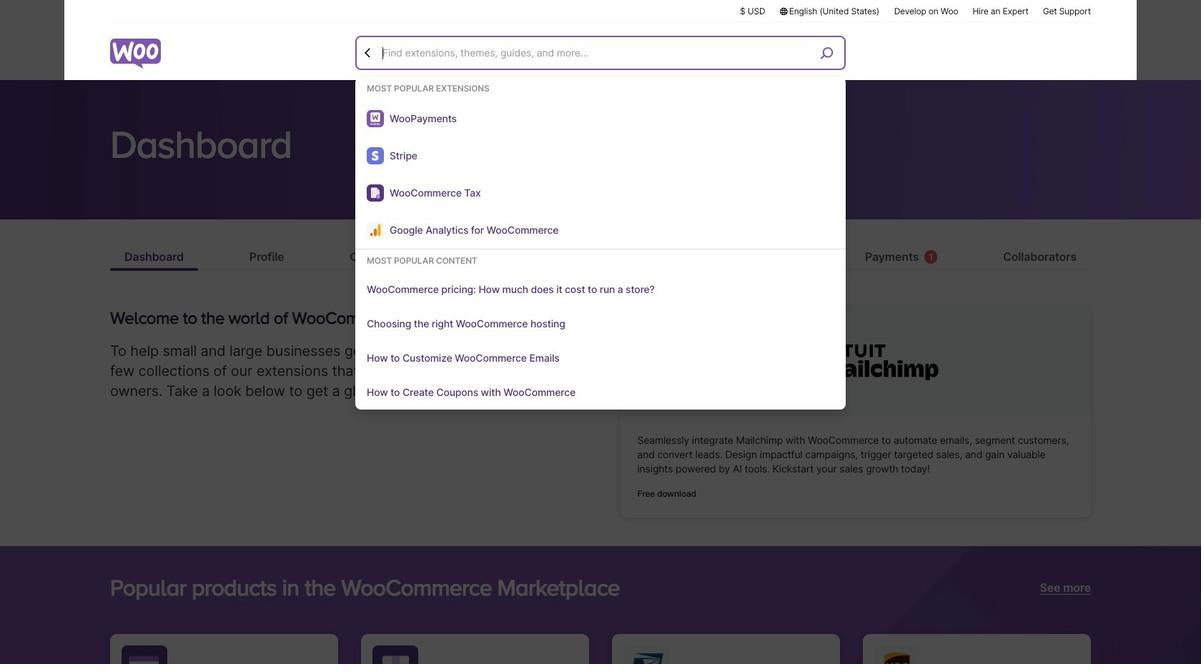 Task type: locate. For each thing, give the bounding box(es) containing it.
2 group from the top
[[355, 255, 846, 410]]

Find extensions, themes, guides, and more… search field
[[379, 38, 815, 68]]

0 vertical spatial group
[[355, 83, 846, 250]]

group
[[355, 83, 846, 250], [355, 255, 846, 410]]

None search field
[[355, 36, 846, 410]]

list box
[[355, 83, 846, 410]]

1 vertical spatial group
[[355, 255, 846, 410]]



Task type: vqa. For each thing, say whether or not it's contained in the screenshot.
second group from the top of the page
yes



Task type: describe. For each thing, give the bounding box(es) containing it.
1 group from the top
[[355, 83, 846, 250]]

close search image
[[361, 45, 375, 60]]



